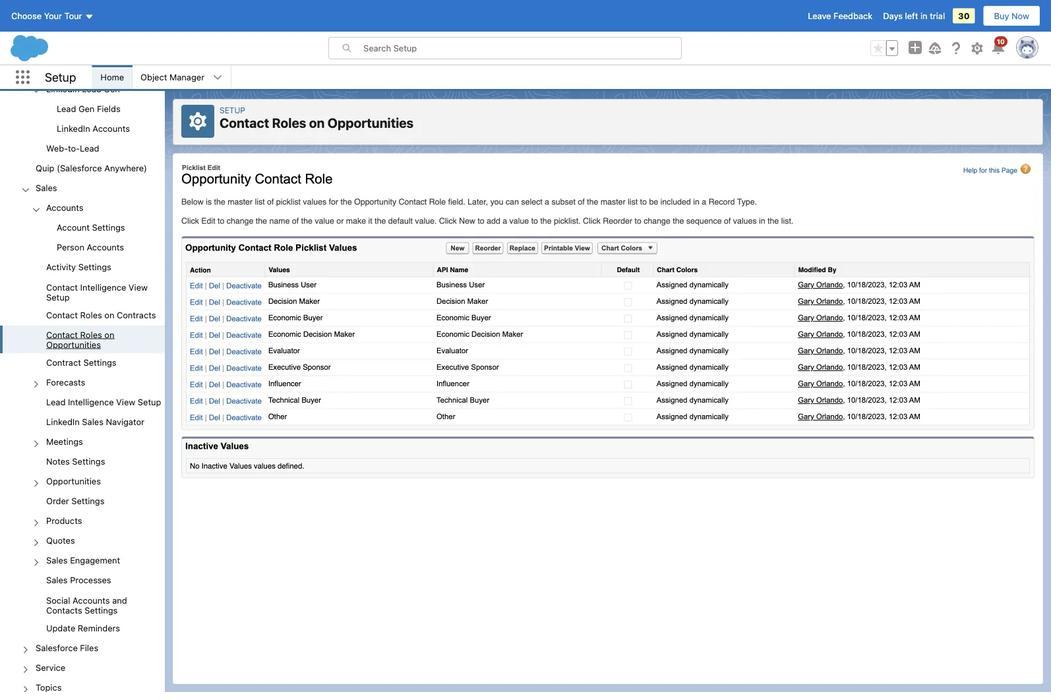 Task type: locate. For each thing, give the bounding box(es) containing it.
1 vertical spatial opportunities
[[46, 340, 101, 349]]

30
[[958, 11, 970, 21]]

contact inside contact roles on opportunities
[[46, 330, 78, 340]]

0 vertical spatial view
[[129, 282, 148, 292]]

person accounts link
[[57, 242, 124, 254]]

object
[[141, 72, 167, 82]]

lead inside lead intelligence view setup link
[[46, 397, 66, 407]]

settings down person accounts link
[[78, 262, 111, 272]]

1 vertical spatial linkedin
[[57, 123, 90, 133]]

notes settings link
[[46, 457, 105, 468]]

leave feedback link
[[808, 11, 873, 21]]

feedback
[[834, 11, 873, 21]]

opportunities link
[[46, 476, 101, 488]]

roles for opportunities
[[80, 330, 102, 340]]

sales processes link
[[46, 576, 111, 588]]

your
[[44, 11, 62, 21]]

lead up lead gen fields
[[82, 84, 101, 94]]

opportunities
[[328, 115, 414, 131], [46, 340, 101, 349], [46, 476, 101, 486]]

sales down lead intelligence view setup link at the left of the page
[[82, 417, 104, 427]]

contracts
[[117, 310, 156, 320]]

linkedin
[[46, 84, 80, 94], [57, 123, 90, 133], [46, 417, 80, 427]]

settings
[[92, 223, 125, 233], [78, 262, 111, 272], [83, 357, 116, 367], [72, 457, 105, 466], [71, 496, 104, 506], [85, 605, 118, 615]]

on for contact roles on contracts
[[104, 310, 114, 320]]

group containing lead gen fields
[[0, 100, 165, 139]]

1 vertical spatial on
[[104, 310, 114, 320]]

lead intelligence view setup
[[46, 397, 161, 407]]

roles inside setup contact roles on opportunities
[[272, 115, 306, 131]]

linkedin inside 'link'
[[46, 417, 80, 427]]

lead
[[82, 84, 101, 94], [57, 104, 76, 113], [80, 143, 99, 153], [46, 397, 66, 407]]

sales down the quotes link
[[46, 556, 68, 566]]

view inside contact intelligence view setup
[[129, 282, 148, 292]]

sales up social
[[46, 576, 68, 585]]

intelligence up contact roles on contracts
[[80, 282, 126, 292]]

settings down opportunities link
[[71, 496, 104, 506]]

intelligence inside contact intelligence view setup
[[80, 282, 126, 292]]

activity settings link
[[46, 262, 111, 274]]

gen down home
[[104, 84, 120, 94]]

buy
[[994, 11, 1009, 21]]

0 vertical spatial intelligence
[[80, 282, 126, 292]]

social accounts and contacts settings
[[46, 595, 127, 615]]

sales tree item
[[0, 179, 165, 639]]

sales
[[36, 183, 57, 193], [82, 417, 104, 427], [46, 556, 68, 566], [46, 576, 68, 585]]

contact down setup link
[[220, 115, 269, 131]]

in
[[921, 11, 928, 21]]

accounts inside "linkedin lead gen" tree item
[[93, 123, 130, 133]]

2 vertical spatial opportunities
[[46, 476, 101, 486]]

group for sales
[[0, 199, 165, 639]]

intelligence
[[80, 282, 126, 292], [68, 397, 114, 407]]

anywhere)
[[104, 163, 147, 173]]

linkedin up meetings
[[46, 417, 80, 427]]

contact intelligence view setup link
[[46, 282, 165, 302]]

on
[[309, 115, 325, 131], [104, 310, 114, 320], [104, 330, 114, 340]]

order settings link
[[46, 496, 104, 508]]

lead intelligence view setup link
[[46, 397, 161, 409]]

0 vertical spatial on
[[309, 115, 325, 131]]

1 vertical spatial gen
[[78, 104, 95, 113]]

accounts inside social accounts and contacts settings
[[73, 595, 110, 605]]

settings up person accounts
[[92, 223, 125, 233]]

update reminders link
[[46, 623, 120, 635]]

person accounts
[[57, 242, 124, 252]]

group containing linkedin lead gen
[[0, 0, 165, 159]]

settings up opportunities link
[[72, 457, 105, 466]]

contract settings link
[[46, 357, 116, 369]]

0 vertical spatial linkedin
[[46, 84, 80, 94]]

linkedin sales navigator link
[[46, 417, 144, 429]]

0 vertical spatial gen
[[104, 84, 120, 94]]

order settings
[[46, 496, 104, 506]]

1 horizontal spatial gen
[[104, 84, 120, 94]]

sales inside 'link'
[[82, 417, 104, 427]]

service link
[[36, 663, 65, 675]]

10 button
[[991, 36, 1008, 56]]

sales down the quip
[[36, 183, 57, 193]]

lead down forecasts link
[[46, 397, 66, 407]]

account
[[57, 223, 90, 233]]

accounts down fields
[[93, 123, 130, 133]]

intelligence for lead
[[68, 397, 114, 407]]

on inside setup contact roles on opportunities
[[309, 115, 325, 131]]

home link
[[93, 65, 132, 89]]

group containing accounts
[[0, 199, 165, 639]]

2 vertical spatial roles
[[80, 330, 102, 340]]

accounts
[[93, 123, 130, 133], [46, 203, 83, 213], [87, 242, 124, 252], [73, 595, 110, 605]]

update
[[46, 623, 75, 633]]

Search Setup text field
[[363, 38, 681, 59]]

contract settings
[[46, 357, 116, 367]]

settings for order settings
[[71, 496, 104, 506]]

linkedin lead gen tree item
[[0, 80, 165, 139]]

view up navigator
[[116, 397, 135, 407]]

gen inside 'lead gen fields' link
[[78, 104, 95, 113]]

0 vertical spatial roles
[[272, 115, 306, 131]]

contact up contact roles on opportunities in the left of the page
[[46, 310, 78, 320]]

fields
[[97, 104, 120, 113]]

linkedin for linkedin accounts
[[57, 123, 90, 133]]

web-to-lead
[[46, 143, 99, 153]]

leave
[[808, 11, 831, 21]]

2 vertical spatial linkedin
[[46, 417, 80, 427]]

contact for contact roles on opportunities
[[46, 330, 78, 340]]

lead down linkedin lead gen link
[[57, 104, 76, 113]]

contact inside setup contact roles on opportunities
[[220, 115, 269, 131]]

settings for account settings
[[92, 223, 125, 233]]

accounts down account settings link
[[87, 242, 124, 252]]

contact up contract
[[46, 330, 78, 340]]

lead inside linkedin lead gen link
[[82, 84, 101, 94]]

order
[[46, 496, 69, 506]]

0 horizontal spatial gen
[[78, 104, 95, 113]]

roles
[[272, 115, 306, 131], [80, 310, 102, 320], [80, 330, 102, 340]]

salesforce
[[36, 643, 78, 653]]

1 vertical spatial view
[[116, 397, 135, 407]]

1 vertical spatial roles
[[80, 310, 102, 320]]

accounts down processes
[[73, 595, 110, 605]]

contact down activity
[[46, 282, 78, 292]]

settings for activity settings
[[78, 262, 111, 272]]

linkedin accounts
[[57, 123, 130, 133]]

view
[[129, 282, 148, 292], [116, 397, 135, 407]]

settings down the contact roles on opportunities link
[[83, 357, 116, 367]]

linkedin up to-
[[57, 123, 90, 133]]

contacts
[[46, 605, 82, 615]]

meetings link
[[46, 437, 83, 449]]

meetings
[[46, 437, 83, 447]]

setup inside contact intelligence view setup
[[46, 292, 70, 302]]

reminders
[[78, 623, 120, 633]]

contact for contact intelligence view setup
[[46, 282, 78, 292]]

forecasts link
[[46, 377, 85, 389]]

settings inside accounts tree item
[[92, 223, 125, 233]]

contact for contact roles on contracts
[[46, 310, 78, 320]]

settings for notes settings
[[72, 457, 105, 466]]

choose your tour button
[[11, 5, 95, 26]]

choose your tour
[[11, 11, 82, 21]]

group containing account settings
[[0, 219, 165, 258]]

days left in trial
[[883, 11, 945, 21]]

2 vertical spatial on
[[104, 330, 114, 340]]

lead gen fields
[[57, 104, 120, 113]]

contact roles on opportunities
[[46, 330, 114, 349]]

days
[[883, 11, 903, 21]]

contact inside contact intelligence view setup
[[46, 282, 78, 292]]

roles inside contact roles on opportunities
[[80, 330, 102, 340]]

0 vertical spatial opportunities
[[328, 115, 414, 131]]

view up contracts
[[129, 282, 148, 292]]

products
[[46, 516, 82, 526]]

to-
[[68, 143, 80, 153]]

intelligence up linkedin sales navigator
[[68, 397, 114, 407]]

on inside contact roles on opportunities
[[104, 330, 114, 340]]

web-to-lead link
[[46, 143, 99, 155]]

contact
[[220, 115, 269, 131], [46, 282, 78, 292], [46, 310, 78, 320], [46, 330, 78, 340]]

lead down linkedin accounts link
[[80, 143, 99, 153]]

choose
[[11, 11, 42, 21]]

settings up reminders
[[85, 605, 118, 615]]

setup contact roles on opportunities
[[220, 106, 414, 131]]

opportunities inside contact roles on opportunities
[[46, 340, 101, 349]]

activity settings
[[46, 262, 111, 272]]

linkedin up lead gen fields
[[46, 84, 80, 94]]

group
[[0, 0, 165, 159], [871, 40, 898, 56], [0, 100, 165, 139], [0, 199, 165, 639], [0, 219, 165, 258]]

contact roles on opportunities tree item
[[0, 326, 165, 353]]

1 vertical spatial intelligence
[[68, 397, 114, 407]]

gen down linkedin lead gen link
[[78, 104, 95, 113]]



Task type: describe. For each thing, give the bounding box(es) containing it.
products link
[[46, 516, 82, 528]]

linkedin sales navigator
[[46, 417, 144, 427]]

social accounts and contacts settings link
[[46, 595, 165, 615]]

accounts link
[[46, 203, 83, 215]]

object manager
[[141, 72, 205, 82]]

quip
[[36, 163, 54, 173]]

notes settings
[[46, 457, 105, 466]]

social
[[46, 595, 70, 605]]

quotes
[[46, 536, 75, 546]]

account settings link
[[57, 223, 125, 235]]

navigator
[[106, 417, 144, 427]]

sales link
[[36, 183, 57, 195]]

files
[[80, 643, 98, 653]]

linkedin lead gen link
[[46, 84, 120, 96]]

contract
[[46, 357, 81, 367]]

accounts for social accounts and contacts settings
[[73, 595, 110, 605]]

opportunities inside setup contact roles on opportunities
[[328, 115, 414, 131]]

gen inside linkedin lead gen link
[[104, 84, 120, 94]]

lead inside web-to-lead link
[[80, 143, 99, 153]]

intelligence for contact
[[80, 282, 126, 292]]

settings inside social accounts and contacts settings
[[85, 605, 118, 615]]

engagement
[[70, 556, 120, 566]]

home
[[100, 72, 124, 82]]

sales for sales processes
[[46, 576, 68, 585]]

setup link
[[220, 106, 245, 115]]

accounts for person accounts
[[87, 242, 124, 252]]

contact roles on contracts link
[[46, 310, 156, 322]]

sales engagement
[[46, 556, 120, 566]]

linkedin accounts link
[[57, 123, 130, 135]]

view for contact intelligence view setup
[[129, 282, 148, 292]]

linkedin for linkedin sales navigator
[[46, 417, 80, 427]]

and
[[112, 595, 127, 605]]

sales for sales link
[[36, 183, 57, 193]]

service
[[36, 663, 65, 673]]

manager
[[170, 72, 205, 82]]

now
[[1012, 11, 1030, 21]]

notes
[[46, 457, 70, 466]]

group for accounts
[[0, 219, 165, 258]]

tour
[[64, 11, 82, 21]]

quip (salesforce anywhere) link
[[36, 163, 147, 175]]

accounts tree item
[[0, 199, 165, 258]]

sales processes
[[46, 576, 111, 585]]

setup inside setup contact roles on opportunities
[[220, 106, 245, 115]]

contact roles on contracts
[[46, 310, 156, 320]]

forecasts
[[46, 377, 85, 387]]

(salesforce
[[57, 163, 102, 173]]

view for lead intelligence view setup
[[116, 397, 135, 407]]

processes
[[70, 576, 111, 585]]

on for contact roles on opportunities
[[104, 330, 114, 340]]

update reminders
[[46, 623, 120, 633]]

accounts for linkedin accounts
[[93, 123, 130, 133]]

linkedin lead gen
[[46, 84, 120, 94]]

salesforce files
[[36, 643, 98, 653]]

accounts up "account"
[[46, 203, 83, 213]]

sales for sales engagement
[[46, 556, 68, 566]]

account settings
[[57, 223, 125, 233]]

sales engagement link
[[46, 556, 120, 568]]

left
[[905, 11, 918, 21]]

salesforce files link
[[36, 643, 98, 655]]

buy now
[[994, 11, 1030, 21]]

settings for contract settings
[[83, 357, 116, 367]]

buy now button
[[983, 5, 1041, 26]]

lead inside 'lead gen fields' link
[[57, 104, 76, 113]]

activity
[[46, 262, 76, 272]]

lead gen fields link
[[57, 104, 120, 116]]

person
[[57, 242, 84, 252]]

trial
[[930, 11, 945, 21]]

group for linkedin lead gen
[[0, 100, 165, 139]]

leave feedback
[[808, 11, 873, 21]]

quip (salesforce anywhere)
[[36, 163, 147, 173]]

web-
[[46, 143, 68, 153]]

roles for contracts
[[80, 310, 102, 320]]

object manager link
[[133, 65, 212, 89]]

linkedin for linkedin lead gen
[[46, 84, 80, 94]]

10
[[997, 38, 1005, 45]]



Task type: vqa. For each thing, say whether or not it's contained in the screenshot.
YOUR at left top
yes



